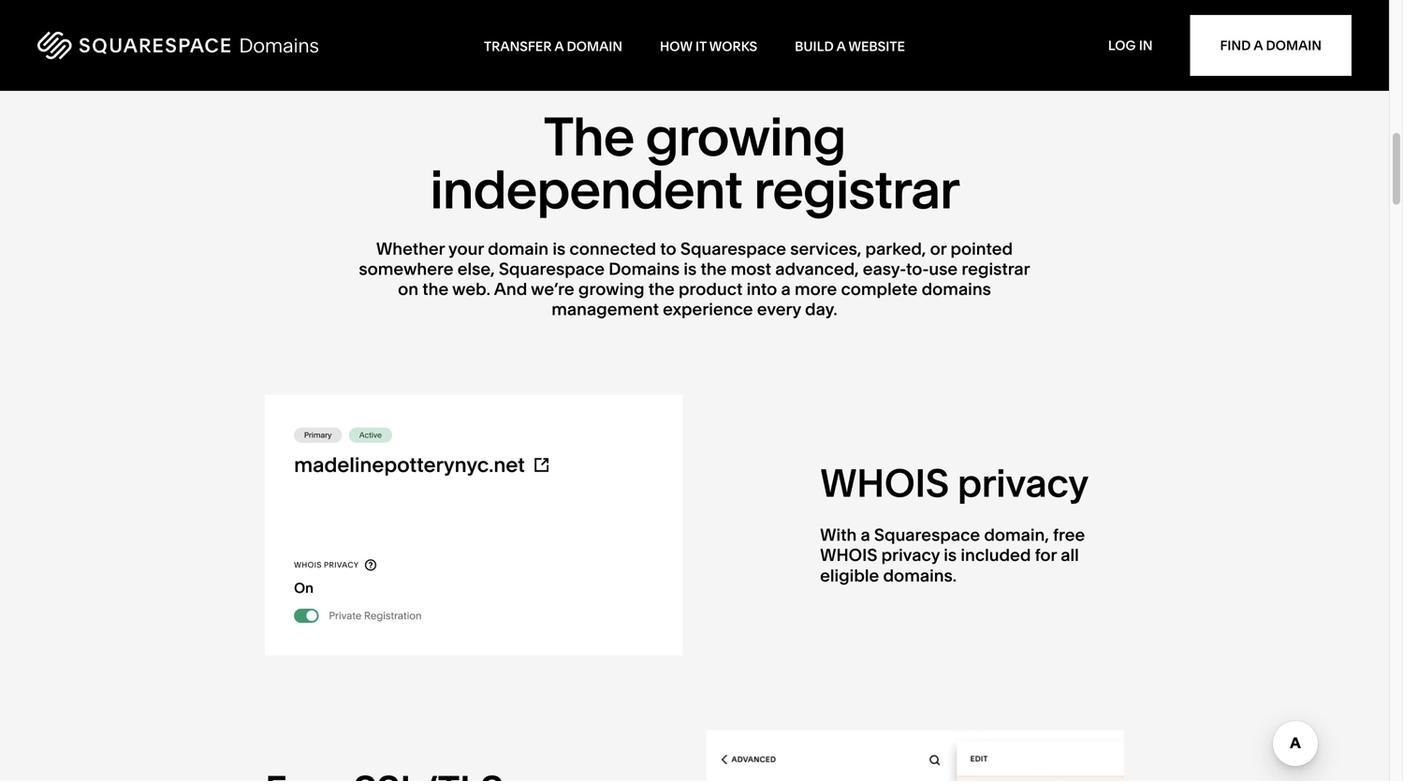 Task type: locate. For each thing, give the bounding box(es) containing it.
use
[[929, 258, 958, 279]]

domain inside whether your domain is connected to squarespace services, parked, or pointed somewhere else, squarespace domains is the most advanced, easy-to-use registrar on the web. and we're growing the product into a more complete domains management experience every day.
[[488, 238, 549, 259]]

build a website
[[795, 38, 906, 54]]

log in
[[1109, 37, 1153, 53]]

transfer a domain
[[484, 38, 623, 54]]

whois up with
[[820, 459, 949, 507]]

domain right transfer
[[567, 38, 623, 54]]

privacy
[[958, 459, 1089, 507], [882, 545, 940, 565]]

management
[[552, 299, 659, 319]]

0 horizontal spatial domain
[[488, 238, 549, 259]]

growing inside whether your domain is connected to squarespace services, parked, or pointed somewhere else, squarespace domains is the most advanced, easy-to-use registrar on the web. and we're growing the product into a more complete domains management experience every day.
[[579, 279, 645, 299]]

0 horizontal spatial registrar
[[754, 157, 960, 222]]

1 horizontal spatial privacy
[[958, 459, 1089, 507]]

somewhere
[[359, 258, 454, 279]]

domain,
[[985, 525, 1050, 545]]

services,
[[791, 238, 862, 259]]

domain for transfer
[[567, 38, 623, 54]]

squarespace logo link
[[37, 25, 484, 66]]

eligible
[[820, 565, 880, 586]]

registrar
[[754, 157, 960, 222], [962, 258, 1031, 279]]

squarespace
[[681, 238, 787, 259], [499, 258, 605, 279], [875, 525, 981, 545]]

transfer
[[484, 38, 552, 54]]

it
[[696, 38, 707, 54]]

a inside "with a squarespace domain, free whois privacy is included for all eligible domains."
[[861, 525, 871, 545]]

a right find at the top right of the page
[[1254, 37, 1264, 53]]

domains
[[609, 258, 680, 279]]

1 horizontal spatial the
[[649, 279, 675, 299]]

1 vertical spatial growing
[[579, 279, 645, 299]]

growing down works
[[646, 104, 846, 169]]

independent
[[430, 157, 743, 222]]

with a squarespace domain, free whois privacy is included for all eligible domains.
[[820, 525, 1086, 586]]

0 vertical spatial registrar
[[754, 157, 960, 222]]

privacy right eligible
[[882, 545, 940, 565]]

every
[[757, 299, 801, 319]]

1 vertical spatial registrar
[[962, 258, 1031, 279]]

connected
[[570, 238, 657, 259]]

whois
[[820, 459, 949, 507], [820, 545, 878, 565]]

find
[[1221, 37, 1252, 53]]

is up the we're at the top
[[553, 238, 566, 259]]

domain
[[1267, 37, 1322, 53], [567, 38, 623, 54], [488, 238, 549, 259]]

squarespace logo image
[[37, 31, 319, 59]]

0 horizontal spatial the
[[423, 279, 449, 299]]

registrar up services, on the right top of the page
[[754, 157, 960, 222]]

build
[[795, 38, 834, 54]]

2 horizontal spatial domain
[[1267, 37, 1322, 53]]

the
[[701, 258, 727, 279], [423, 279, 449, 299], [649, 279, 675, 299]]

is inside "with a squarespace domain, free whois privacy is included for all eligible domains."
[[944, 545, 957, 565]]

is
[[553, 238, 566, 259], [684, 258, 697, 279], [944, 545, 957, 565]]

squarespace up management
[[499, 258, 605, 279]]

registrar right use
[[962, 258, 1031, 279]]

a right build
[[837, 38, 846, 54]]

2 whois from the top
[[820, 545, 878, 565]]

a right with
[[861, 525, 871, 545]]

is left included
[[944, 545, 957, 565]]

2 horizontal spatial the
[[701, 258, 727, 279]]

growing
[[646, 104, 846, 169], [579, 279, 645, 299]]

2 horizontal spatial is
[[944, 545, 957, 565]]

domain right find at the top right of the page
[[1267, 37, 1322, 53]]

with
[[820, 525, 857, 545]]

more
[[795, 279, 838, 299]]

in
[[1140, 37, 1153, 53]]

1 whois from the top
[[820, 459, 949, 507]]

1 horizontal spatial registrar
[[962, 258, 1031, 279]]

0 horizontal spatial privacy
[[882, 545, 940, 565]]

squarespace up the 'product'
[[681, 238, 787, 259]]

privacy up 'domain,'
[[958, 459, 1089, 507]]

else,
[[458, 258, 495, 279]]

0 horizontal spatial is
[[553, 238, 566, 259]]

0 vertical spatial growing
[[646, 104, 846, 169]]

the left most
[[701, 258, 727, 279]]

domain inside "link"
[[1267, 37, 1322, 53]]

squarespace up domains.
[[875, 525, 981, 545]]

whois left domains.
[[820, 545, 878, 565]]

most
[[731, 258, 772, 279]]

web.
[[452, 279, 491, 299]]

the right on
[[423, 279, 449, 299]]

1 vertical spatial whois
[[820, 545, 878, 565]]

find a domain link
[[1191, 15, 1352, 76]]

2 horizontal spatial squarespace
[[875, 525, 981, 545]]

advanced,
[[776, 258, 859, 279]]

0 vertical spatial privacy
[[958, 459, 1089, 507]]

a for transfer
[[555, 38, 564, 54]]

a right transfer
[[555, 38, 564, 54]]

is right 'to'
[[684, 258, 697, 279]]

website
[[849, 38, 906, 54]]

a inside "link"
[[1254, 37, 1264, 53]]

the down 'to'
[[649, 279, 675, 299]]

1 horizontal spatial domain
[[567, 38, 623, 54]]

0 horizontal spatial growing
[[579, 279, 645, 299]]

a inside whether your domain is connected to squarespace services, parked, or pointed somewhere else, squarespace domains is the most advanced, easy-to-use registrar on the web. and we're growing the product into a more complete domains management experience every day.
[[782, 279, 791, 299]]

growing down "connected"
[[579, 279, 645, 299]]

free
[[1054, 525, 1086, 545]]

build a website link
[[795, 38, 906, 54]]

0 vertical spatial whois
[[820, 459, 949, 507]]

1 vertical spatial privacy
[[882, 545, 940, 565]]

1 horizontal spatial squarespace
[[681, 238, 787, 259]]

how
[[660, 38, 693, 54]]

registrar inside whether your domain is connected to squarespace services, parked, or pointed somewhere else, squarespace domains is the most advanced, easy-to-use registrar on the web. and we're growing the product into a more complete domains management experience every day.
[[962, 258, 1031, 279]]

the
[[544, 104, 634, 169]]

domain up and
[[488, 238, 549, 259]]

a
[[1254, 37, 1264, 53], [555, 38, 564, 54], [837, 38, 846, 54], [782, 279, 791, 299], [861, 525, 871, 545]]

find a domain
[[1221, 37, 1322, 53]]

1 horizontal spatial growing
[[646, 104, 846, 169]]

whether your domain is connected to squarespace services, parked, or pointed somewhere else, squarespace domains is the most advanced, easy-to-use registrar on the web. and we're growing the product into a more complete domains management experience every day.
[[359, 238, 1031, 319]]

a right into
[[782, 279, 791, 299]]



Task type: describe. For each thing, give the bounding box(es) containing it.
complete
[[841, 279, 918, 299]]

log in link
[[1109, 37, 1153, 53]]

and
[[494, 279, 527, 299]]

1 horizontal spatial is
[[684, 258, 697, 279]]

domain for find
[[1267, 37, 1322, 53]]

domains
[[922, 279, 992, 299]]

easy-
[[863, 258, 906, 279]]

day.
[[805, 299, 838, 319]]

experience
[[663, 299, 753, 319]]

0 horizontal spatial squarespace
[[499, 258, 605, 279]]

log
[[1109, 37, 1136, 53]]

a for build
[[837, 38, 846, 54]]

for
[[1035, 545, 1057, 565]]

how it works
[[660, 38, 758, 54]]

privacy inside "with a squarespace domain, free whois privacy is included for all eligible domains."
[[882, 545, 940, 565]]

included
[[961, 545, 1031, 565]]

a for with
[[861, 525, 871, 545]]

to-
[[906, 258, 929, 279]]

we're
[[531, 279, 575, 299]]

or
[[930, 238, 947, 259]]

on
[[398, 279, 419, 299]]

domain for whether
[[488, 238, 549, 259]]

pointed
[[951, 238, 1013, 259]]

a for find
[[1254, 37, 1264, 53]]

growing inside the growing independent registrar
[[646, 104, 846, 169]]

whether
[[376, 238, 445, 259]]

into
[[747, 279, 778, 299]]

how it works link
[[660, 38, 758, 54]]

domains.
[[884, 565, 957, 586]]

squarespace inside "with a squarespace domain, free whois privacy is included for all eligible domains."
[[875, 525, 981, 545]]

your
[[449, 238, 484, 259]]

parked,
[[866, 238, 927, 259]]

the growing independent registrar
[[430, 104, 960, 222]]

product
[[679, 279, 743, 299]]

registrar inside the growing independent registrar
[[754, 157, 960, 222]]

works
[[710, 38, 758, 54]]

all
[[1061, 545, 1080, 565]]

whois privacy
[[820, 459, 1089, 507]]

transfer a domain link
[[484, 38, 623, 54]]

to
[[660, 238, 677, 259]]

whois inside "with a squarespace domain, free whois privacy is included for all eligible domains."
[[820, 545, 878, 565]]



Task type: vqa. For each thing, say whether or not it's contained in the screenshot.
the middle the Squarespace
yes



